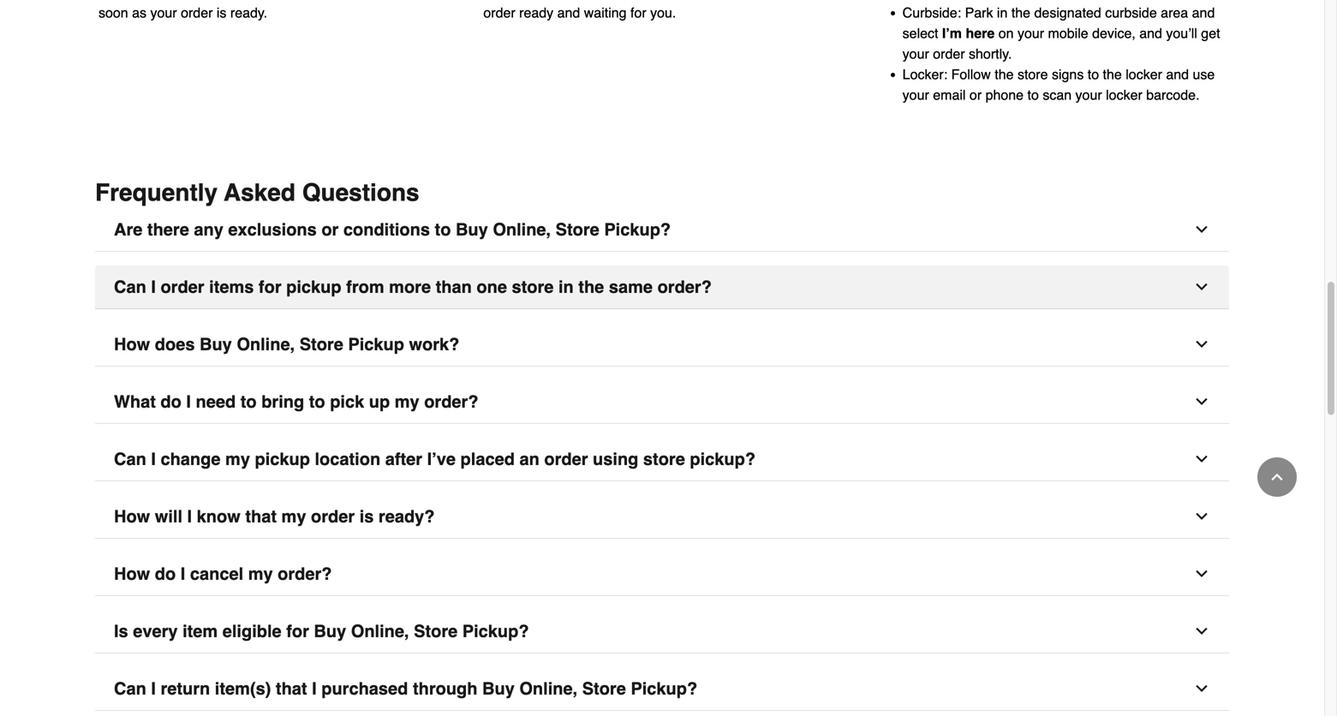 Task type: vqa. For each thing, say whether or not it's contained in the screenshot.
Seconds corresponding to Add 30 Seconds Option
no



Task type: describe. For each thing, give the bounding box(es) containing it.
do for how
[[155, 564, 176, 584]]

can i return item(s) that i purchased through buy online, store pickup?
[[114, 679, 698, 699]]

purchased
[[322, 679, 408, 699]]

use
[[1193, 66, 1215, 82]]

get
[[1202, 25, 1221, 41]]

change
[[161, 449, 221, 469]]

is
[[114, 622, 128, 641]]

that for item(s)
[[276, 679, 307, 699]]

and inside on your mobile device, and you'll get your order shortly.
[[1140, 25, 1163, 41]]

2 vertical spatial order?
[[278, 564, 332, 584]]

how for how do i cancel my order?
[[114, 564, 150, 584]]

order inside '. we'll have your order ready and waiting for you.'
[[484, 5, 516, 21]]

how does buy online, store pickup work? button
[[95, 323, 1230, 367]]

in inside button
[[559, 277, 574, 297]]

i left change
[[151, 449, 156, 469]]

area
[[1161, 5, 1189, 21]]

you.
[[650, 5, 676, 21]]

will
[[155, 507, 183, 527]]

order inside on your mobile device, and you'll get your order shortly.
[[933, 46, 965, 62]]

placed
[[461, 449, 515, 469]]

park
[[965, 5, 994, 21]]

one
[[477, 277, 507, 297]]

how for how does buy online, store pickup work?
[[114, 335, 150, 354]]

ready
[[519, 5, 554, 21]]

store inside are there any exclusions or conditions to buy online, store pickup? button
[[556, 220, 600, 240]]

your down locker:
[[903, 87, 930, 103]]

to right signs
[[1088, 66, 1099, 82]]

what do i need to bring to pick up my order?
[[114, 392, 479, 412]]

items
[[209, 277, 254, 297]]

for for can i order items for pickup from more than one store in the same order?
[[259, 277, 282, 297]]

the inside button
[[579, 277, 604, 297]]

there
[[147, 220, 189, 240]]

.
[[721, 0, 724, 0]]

and inside '. we'll have your order ready and waiting for you.'
[[557, 5, 580, 21]]

pickup
[[348, 335, 404, 354]]

i'm here
[[942, 25, 995, 41]]

asked
[[224, 179, 296, 207]]

or inside button
[[322, 220, 339, 240]]

my right change
[[225, 449, 250, 469]]

store inside locker: follow the store signs to the locker and use your email or phone to scan your locker barcode.
[[1018, 66, 1048, 82]]

shortly.
[[969, 46, 1012, 62]]

1 vertical spatial pickup?
[[463, 622, 529, 641]]

how does buy online, store pickup work?
[[114, 335, 460, 354]]

scan
[[1043, 87, 1072, 103]]

i've
[[427, 449, 456, 469]]

can for can i order items for pickup from more than one store in the same order?
[[114, 277, 146, 297]]

chevron down image for store
[[1194, 680, 1211, 698]]

same
[[609, 277, 653, 297]]

in inside curbside: park in the designated curbside area and select
[[997, 5, 1008, 21]]

how for how will i know that my order is ready?
[[114, 507, 150, 527]]

1 horizontal spatial store
[[643, 449, 685, 469]]

is every item eligible for buy online, store pickup?
[[114, 622, 529, 641]]

chevron down image for order?
[[1194, 393, 1211, 410]]

cancel
[[190, 564, 243, 584]]

how do i cancel my order?
[[114, 564, 332, 584]]

work?
[[409, 335, 460, 354]]

we'll
[[728, 0, 758, 0]]

using
[[593, 449, 639, 469]]

conditions
[[344, 220, 430, 240]]

device,
[[1093, 25, 1136, 41]]

chevron down image inside is every item eligible for buy online, store pickup? button
[[1194, 623, 1211, 640]]

and inside locker: follow the store signs to the locker and use your email or phone to scan your locker barcode.
[[1167, 66, 1189, 82]]

can i change my pickup location after i've placed an order using store pickup?
[[114, 449, 756, 469]]

to left pick
[[309, 392, 325, 412]]

0 vertical spatial order?
[[658, 277, 712, 297]]

phone
[[986, 87, 1024, 103]]

is every item eligible for buy online, store pickup? button
[[95, 610, 1230, 654]]

exclusions
[[228, 220, 317, 240]]

know
[[197, 507, 241, 527]]

your right on
[[1018, 25, 1045, 41]]

more
[[389, 277, 431, 297]]

does
[[155, 335, 195, 354]]

have
[[761, 0, 791, 0]]

i left cancel
[[181, 564, 185, 584]]

are
[[114, 220, 143, 240]]

mobile
[[1048, 25, 1089, 41]]

what do i need to bring to pick up my order? button
[[95, 380, 1230, 424]]

location
[[315, 449, 381, 469]]

i right will
[[187, 507, 192, 527]]

frequently
[[95, 179, 218, 207]]

1 horizontal spatial order?
[[424, 392, 479, 412]]

store inside is every item eligible for buy online, store pickup? button
[[414, 622, 458, 641]]

i left need
[[186, 392, 191, 412]]

curbside: park in the designated curbside area and select
[[903, 5, 1215, 41]]

from
[[346, 277, 384, 297]]

i left "return"
[[151, 679, 156, 699]]

i'm
[[942, 25, 962, 41]]

chevron up image
[[1269, 469, 1286, 486]]

are there any exclusions or conditions to buy online, store pickup? button
[[95, 208, 1230, 252]]

pick
[[330, 392, 364, 412]]

curbside
[[1106, 5, 1157, 21]]

order right an
[[544, 449, 588, 469]]

the inside curbside: park in the designated curbside area and select
[[1012, 5, 1031, 21]]

for inside '. we'll have your order ready and waiting for you.'
[[631, 5, 647, 21]]

designated
[[1035, 5, 1102, 21]]

buy right through
[[482, 679, 515, 699]]

0 vertical spatial pickup?
[[604, 220, 671, 240]]

and inside curbside: park in the designated curbside area and select
[[1192, 5, 1215, 21]]

buy right does
[[200, 335, 232, 354]]

chevron down image for online,
[[1194, 221, 1211, 238]]

every
[[133, 622, 178, 641]]

eligible
[[223, 622, 282, 641]]

email
[[933, 87, 966, 103]]

select
[[903, 25, 939, 41]]



Task type: locate. For each thing, give the bounding box(es) containing it.
for right the "items"
[[259, 277, 282, 297]]

1 vertical spatial order?
[[424, 392, 479, 412]]

1 horizontal spatial for
[[286, 622, 309, 641]]

store
[[1018, 66, 1048, 82], [512, 277, 554, 297], [643, 449, 685, 469]]

2 vertical spatial for
[[286, 622, 309, 641]]

questions
[[302, 179, 420, 207]]

and up get
[[1192, 5, 1215, 21]]

pickup
[[286, 277, 342, 297], [255, 449, 310, 469]]

0 horizontal spatial store
[[512, 277, 554, 297]]

to right conditions
[[435, 220, 451, 240]]

to inside are there any exclusions or conditions to buy online, store pickup? button
[[435, 220, 451, 240]]

after
[[385, 449, 423, 469]]

0 vertical spatial can
[[114, 277, 146, 297]]

an
[[520, 449, 540, 469]]

that right item(s)
[[276, 679, 307, 699]]

are there any exclusions or conditions to buy online, store pickup?
[[114, 220, 671, 240]]

0 vertical spatial in
[[997, 5, 1008, 21]]

chevron down image for placed
[[1194, 451, 1211, 468]]

how do i cancel my order? button
[[95, 553, 1230, 596]]

the
[[1012, 5, 1031, 21], [995, 66, 1014, 82], [1103, 66, 1122, 82], [579, 277, 604, 297]]

and
[[557, 5, 580, 21], [1192, 5, 1215, 21], [1140, 25, 1163, 41], [1167, 66, 1189, 82]]

online,
[[493, 220, 551, 240], [237, 335, 295, 354], [351, 622, 409, 641], [520, 679, 578, 699]]

for right eligible
[[286, 622, 309, 641]]

5 chevron down image from the top
[[1194, 680, 1211, 698]]

order? right same
[[658, 277, 712, 297]]

chevron down image inside 'can i change my pickup location after i've placed an order using store pickup?' button
[[1194, 451, 1211, 468]]

1 vertical spatial in
[[559, 277, 574, 297]]

chevron down image inside how will i know that my order is ready? button
[[1194, 508, 1211, 525]]

2 vertical spatial can
[[114, 679, 146, 699]]

0 horizontal spatial or
[[322, 220, 339, 240]]

1 chevron down image from the top
[[1194, 279, 1211, 296]]

in
[[997, 5, 1008, 21], [559, 277, 574, 297]]

signs
[[1052, 66, 1084, 82]]

0 horizontal spatial in
[[559, 277, 574, 297]]

2 horizontal spatial store
[[1018, 66, 1048, 82]]

to
[[1088, 66, 1099, 82], [1028, 87, 1039, 103], [435, 220, 451, 240], [241, 392, 257, 412], [309, 392, 325, 412]]

buy
[[456, 220, 488, 240], [200, 335, 232, 354], [314, 622, 346, 641], [482, 679, 515, 699]]

my right cancel
[[248, 564, 273, 584]]

i left the 'purchased' on the left of page
[[312, 679, 317, 699]]

return
[[161, 679, 210, 699]]

0 horizontal spatial for
[[259, 277, 282, 297]]

what
[[114, 392, 156, 412]]

can down are
[[114, 277, 146, 297]]

or down the questions
[[322, 220, 339, 240]]

1 vertical spatial pickup
[[255, 449, 310, 469]]

locker: follow the store signs to the locker and use your email or phone to scan your locker barcode.
[[903, 66, 1215, 103]]

store right one
[[512, 277, 554, 297]]

0 vertical spatial how
[[114, 335, 150, 354]]

curbside:
[[903, 5, 962, 21]]

to right need
[[241, 392, 257, 412]]

bring
[[262, 392, 304, 412]]

can
[[114, 277, 146, 297], [114, 449, 146, 469], [114, 679, 146, 699]]

3 chevron down image from the top
[[1194, 451, 1211, 468]]

and right ready
[[557, 5, 580, 21]]

on your mobile device, and you'll get your order shortly.
[[903, 25, 1221, 62]]

chevron down image for ready?
[[1194, 508, 1211, 525]]

2 chevron down image from the top
[[1194, 393, 1211, 410]]

pickup left from
[[286, 277, 342, 297]]

item
[[183, 622, 218, 641]]

can i order items for pickup from more than one store in the same order?
[[114, 277, 712, 297]]

1 vertical spatial do
[[155, 564, 176, 584]]

store up scan
[[1018, 66, 1048, 82]]

0 vertical spatial or
[[970, 87, 982, 103]]

chevron down image inside are there any exclusions or conditions to buy online, store pickup? button
[[1194, 221, 1211, 238]]

how will i know that my order is ready? button
[[95, 495, 1230, 539]]

store inside can i return item(s) that i purchased through buy online, store pickup? button
[[582, 679, 626, 699]]

buy up the 'than'
[[456, 220, 488, 240]]

1 vertical spatial store
[[512, 277, 554, 297]]

for
[[631, 5, 647, 21], [259, 277, 282, 297], [286, 622, 309, 641]]

4 chevron down image from the top
[[1194, 623, 1211, 640]]

and down the curbside
[[1140, 25, 1163, 41]]

barcode.
[[1147, 87, 1200, 103]]

0 vertical spatial that
[[245, 507, 277, 527]]

up
[[369, 392, 390, 412]]

order? up is every item eligible for buy online, store pickup?
[[278, 564, 332, 584]]

order left ready
[[484, 5, 516, 21]]

order? up i've
[[424, 392, 479, 412]]

chevron down image for store
[[1194, 279, 1211, 296]]

i
[[151, 277, 156, 297], [186, 392, 191, 412], [151, 449, 156, 469], [187, 507, 192, 527], [181, 564, 185, 584], [151, 679, 156, 699], [312, 679, 317, 699]]

do
[[161, 392, 182, 412], [155, 564, 176, 584]]

your inside '. we'll have your order ready and waiting for you.'
[[795, 0, 822, 0]]

can left "return"
[[114, 679, 146, 699]]

store right using
[[643, 449, 685, 469]]

the left same
[[579, 277, 604, 297]]

in left same
[[559, 277, 574, 297]]

can i change my pickup location after i've placed an order using store pickup? button
[[95, 438, 1230, 482]]

for inside can i order items for pickup from more than one store in the same order? button
[[259, 277, 282, 297]]

0 horizontal spatial order?
[[278, 564, 332, 584]]

1 horizontal spatial or
[[970, 87, 982, 103]]

the up 'phone'
[[995, 66, 1014, 82]]

how will i know that my order is ready?
[[114, 507, 435, 527]]

pickup? up same
[[604, 220, 671, 240]]

item(s)
[[215, 679, 271, 699]]

1 vertical spatial locker
[[1106, 87, 1143, 103]]

chevron down image
[[1194, 221, 1211, 238], [1194, 336, 1211, 353], [1194, 451, 1211, 468], [1194, 508, 1211, 525]]

or
[[970, 87, 982, 103], [322, 220, 339, 240]]

pickup?
[[604, 220, 671, 240], [463, 622, 529, 641], [631, 679, 698, 699]]

than
[[436, 277, 472, 297]]

1 how from the top
[[114, 335, 150, 354]]

can i return item(s) that i purchased through buy online, store pickup? button
[[95, 668, 1230, 711]]

do for what
[[161, 392, 182, 412]]

0 vertical spatial pickup
[[286, 277, 342, 297]]

order left is
[[311, 507, 355, 527]]

your
[[795, 0, 822, 0], [1018, 25, 1045, 41], [903, 46, 930, 62], [903, 87, 930, 103], [1076, 87, 1103, 103]]

locker
[[1126, 66, 1163, 82], [1106, 87, 1143, 103]]

chevron down image inside can i order items for pickup from more than one store in the same order? button
[[1194, 279, 1211, 296]]

can for can i change my pickup location after i've placed an order using store pickup?
[[114, 449, 146, 469]]

2 chevron down image from the top
[[1194, 336, 1211, 353]]

locker left barcode.
[[1106, 87, 1143, 103]]

ready?
[[379, 507, 435, 527]]

waiting
[[584, 5, 627, 21]]

4 chevron down image from the top
[[1194, 508, 1211, 525]]

chevron down image inside how does buy online, store pickup work? button
[[1194, 336, 1211, 353]]

that right know
[[245, 507, 277, 527]]

that
[[245, 507, 277, 527], [276, 679, 307, 699]]

my left is
[[282, 507, 306, 527]]

how left does
[[114, 335, 150, 354]]

0 vertical spatial do
[[161, 392, 182, 412]]

how
[[114, 335, 150, 354], [114, 507, 150, 527], [114, 564, 150, 584]]

0 vertical spatial locker
[[1126, 66, 1163, 82]]

follow
[[952, 66, 991, 82]]

my right up
[[395, 392, 420, 412]]

can i order items for pickup from more than one store in the same order? button
[[95, 266, 1230, 309]]

or inside locker: follow the store signs to the locker and use your email or phone to scan your locker barcode.
[[970, 87, 982, 103]]

chevron down image inside what do i need to bring to pick up my order? button
[[1194, 393, 1211, 410]]

that for know
[[245, 507, 277, 527]]

the down device,
[[1103, 66, 1122, 82]]

do left cancel
[[155, 564, 176, 584]]

on
[[999, 25, 1014, 41]]

2 horizontal spatial for
[[631, 5, 647, 21]]

locker:
[[903, 66, 948, 82]]

for inside is every item eligible for buy online, store pickup? button
[[286, 622, 309, 641]]

1 horizontal spatial in
[[997, 5, 1008, 21]]

chevron down image
[[1194, 279, 1211, 296], [1194, 393, 1211, 410], [1194, 566, 1211, 583], [1194, 623, 1211, 640], [1194, 680, 1211, 698]]

or down follow
[[970, 87, 982, 103]]

for for is every item eligible for buy online, store pickup?
[[286, 622, 309, 641]]

for left you.
[[631, 5, 647, 21]]

pickup?
[[690, 449, 756, 469]]

buy up the 'purchased' on the left of page
[[314, 622, 346, 641]]

1 vertical spatial that
[[276, 679, 307, 699]]

1 can from the top
[[114, 277, 146, 297]]

do right what
[[161, 392, 182, 412]]

can down what
[[114, 449, 146, 469]]

order?
[[658, 277, 712, 297], [424, 392, 479, 412], [278, 564, 332, 584]]

2 vertical spatial store
[[643, 449, 685, 469]]

and up barcode.
[[1167, 66, 1189, 82]]

chevron down image inside how do i cancel my order? button
[[1194, 566, 1211, 583]]

through
[[413, 679, 478, 699]]

frequently asked questions
[[95, 179, 420, 207]]

scroll to top element
[[1258, 458, 1297, 497]]

how up the is at the bottom of the page
[[114, 564, 150, 584]]

3 chevron down image from the top
[[1194, 566, 1211, 583]]

1 vertical spatial for
[[259, 277, 282, 297]]

here
[[966, 25, 995, 41]]

your down select
[[903, 46, 930, 62]]

1 chevron down image from the top
[[1194, 221, 1211, 238]]

the up on
[[1012, 5, 1031, 21]]

3 can from the top
[[114, 679, 146, 699]]

you'll
[[1167, 25, 1198, 41]]

need
[[196, 392, 236, 412]]

0 vertical spatial store
[[1018, 66, 1048, 82]]

chevron down image inside can i return item(s) that i purchased through buy online, store pickup? button
[[1194, 680, 1211, 698]]

in up on
[[997, 5, 1008, 21]]

1 vertical spatial how
[[114, 507, 150, 527]]

1 vertical spatial can
[[114, 449, 146, 469]]

pickup? up through
[[463, 622, 529, 641]]

pickup down the bring
[[255, 449, 310, 469]]

3 how from the top
[[114, 564, 150, 584]]

to left scan
[[1028, 87, 1039, 103]]

2 vertical spatial how
[[114, 564, 150, 584]]

2 horizontal spatial order?
[[658, 277, 712, 297]]

1 vertical spatial or
[[322, 220, 339, 240]]

2 how from the top
[[114, 507, 150, 527]]

locker up barcode.
[[1126, 66, 1163, 82]]

how left will
[[114, 507, 150, 527]]

2 can from the top
[[114, 449, 146, 469]]

is
[[360, 507, 374, 527]]

i down there
[[151, 277, 156, 297]]

order left the "items"
[[161, 277, 204, 297]]

. we'll have your order ready and waiting for you.
[[484, 0, 822, 21]]

0 vertical spatial for
[[631, 5, 647, 21]]

order down i'm
[[933, 46, 965, 62]]

pickup? down is every item eligible for buy online, store pickup? button
[[631, 679, 698, 699]]

can for can i return item(s) that i purchased through buy online, store pickup?
[[114, 679, 146, 699]]

store inside how does buy online, store pickup work? button
[[300, 335, 343, 354]]

2 vertical spatial pickup?
[[631, 679, 698, 699]]

any
[[194, 220, 224, 240]]

your down signs
[[1076, 87, 1103, 103]]

your right have
[[795, 0, 822, 0]]



